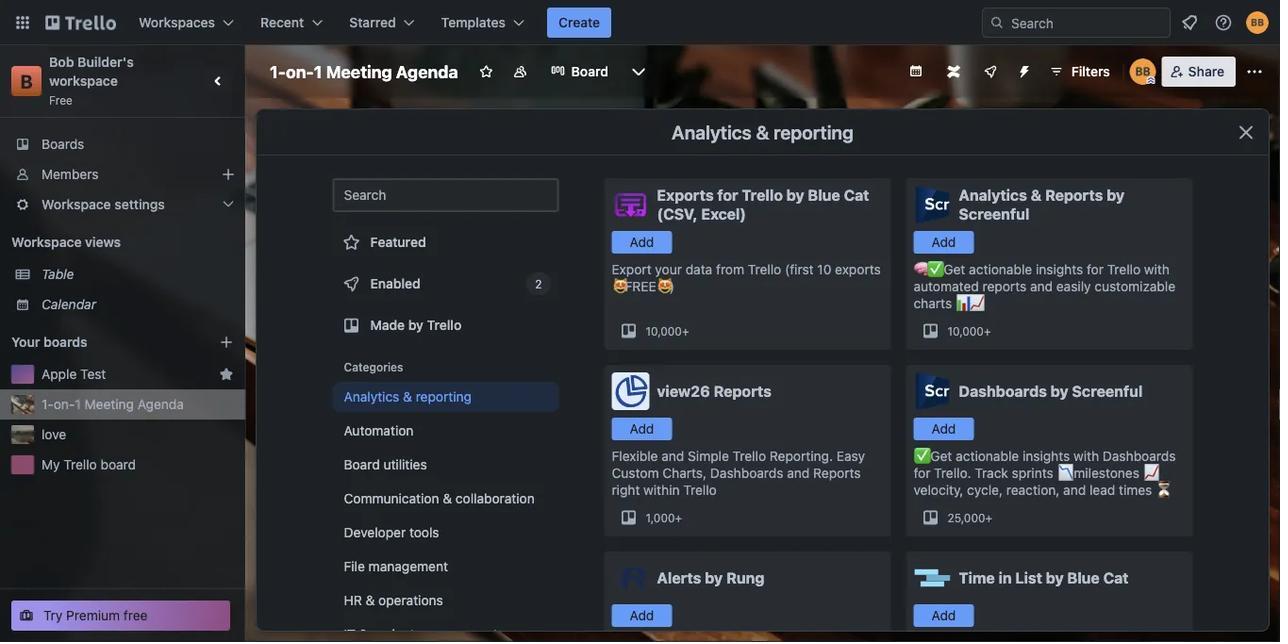 Task type: locate. For each thing, give the bounding box(es) containing it.
bob builder (bobbuilder40) image
[[1130, 58, 1156, 85]]

0 horizontal spatial 1-
[[42, 397, 54, 412]]

board for board utilities
[[344, 457, 380, 473]]

0 horizontal spatial cat
[[844, 186, 869, 204]]

blue for list
[[1068, 569, 1100, 587]]

trello
[[742, 186, 783, 204], [748, 262, 781, 277], [1107, 262, 1141, 277], [427, 317, 462, 333], [733, 449, 766, 464], [64, 457, 97, 473], [683, 483, 717, 498]]

1 vertical spatial meeting
[[84, 397, 134, 412]]

&
[[756, 121, 769, 143], [1031, 186, 1042, 204], [403, 389, 412, 405], [443, 491, 452, 507], [366, 593, 375, 609]]

actionable inside ✅ get actionable insights with dashboards for trello. track sprints 📉 milestones 📈 velocity, cycle, reaction, and lead times ⏳
[[956, 449, 1019, 464]]

0 vertical spatial insights
[[1036, 262, 1083, 277]]

1 vertical spatial insights
[[1023, 449, 1070, 464]]

1 10,000 + from the left
[[646, 325, 689, 338]]

templates
[[441, 15, 506, 30]]

agenda up love link
[[137, 397, 184, 412]]

get for analytics & reports by screenful
[[944, 262, 966, 277]]

add button down alerts
[[612, 605, 672, 627]]

1 vertical spatial get
[[931, 449, 952, 464]]

boards
[[42, 136, 84, 152]]

get inside 🧠✅ get actionable insights for trello with automated reports and easily customizable charts 📊📈
[[944, 262, 966, 277]]

and down 📉
[[1063, 483, 1086, 498]]

2 10,000 + from the left
[[948, 325, 991, 338]]

1 horizontal spatial 10,000 +
[[948, 325, 991, 338]]

board inside "link"
[[344, 457, 380, 473]]

search image
[[990, 15, 1005, 30]]

time in list by blue cat
[[959, 569, 1129, 587]]

10,000 for analytics & reports by screenful
[[948, 325, 984, 338]]

0 vertical spatial blue
[[808, 186, 840, 204]]

0 vertical spatial board
[[571, 64, 608, 79]]

actionable up the track
[[956, 449, 1019, 464]]

by up (first
[[787, 186, 804, 204]]

1 vertical spatial for
[[1087, 262, 1104, 277]]

add button up '✅'
[[914, 418, 974, 441]]

and up charts,
[[662, 449, 684, 464]]

0 horizontal spatial with
[[1074, 449, 1099, 464]]

0 horizontal spatial 10,000 +
[[646, 325, 689, 338]]

try premium free button
[[11, 601, 230, 631]]

your
[[655, 262, 682, 277]]

reports
[[1045, 186, 1103, 204], [714, 383, 772, 400], [813, 466, 861, 481]]

1 horizontal spatial board
[[571, 64, 608, 79]]

0 vertical spatial 1-on-1 meeting agenda
[[270, 61, 458, 82]]

reporting up the exports for trello by blue cat (csv, excel)
[[774, 121, 854, 143]]

and left easily
[[1030, 279, 1053, 294]]

dashboards down the simple
[[710, 466, 784, 481]]

get inside ✅ get actionable insights with dashboards for trello. track sprints 📉 milestones 📈 velocity, cycle, reaction, and lead times ⏳
[[931, 449, 952, 464]]

1 horizontal spatial 10,000
[[948, 325, 984, 338]]

calendar
[[42, 297, 96, 312]]

10,000 + down 😻free😻)
[[646, 325, 689, 338]]

board down automation
[[344, 457, 380, 473]]

settings
[[114, 197, 165, 212]]

0 horizontal spatial on-
[[54, 397, 75, 412]]

exports for trello by blue cat (csv, excel)
[[657, 186, 869, 223]]

blue inside the exports for trello by blue cat (csv, excel)
[[808, 186, 840, 204]]

1 vertical spatial reports
[[714, 383, 772, 400]]

0 vertical spatial reports
[[1045, 186, 1103, 204]]

reports inside analytics & reports by screenful
[[1045, 186, 1103, 204]]

analytics & reporting up automation
[[344, 389, 472, 405]]

1 horizontal spatial 1-on-1 meeting agenda
[[270, 61, 458, 82]]

0 horizontal spatial screenful
[[959, 205, 1030, 223]]

view26 reports
[[657, 383, 772, 400]]

with
[[1144, 262, 1170, 277], [1074, 449, 1099, 464]]

0 horizontal spatial agenda
[[137, 397, 184, 412]]

by up customizable
[[1107, 186, 1125, 204]]

trello right my
[[64, 457, 97, 473]]

add button for exports for trello by blue cat (csv, excel)
[[612, 231, 672, 254]]

right
[[612, 483, 640, 498]]

agenda
[[396, 61, 458, 82], [137, 397, 184, 412]]

1 vertical spatial cat
[[1103, 569, 1129, 587]]

for inside the exports for trello by blue cat (csv, excel)
[[717, 186, 738, 204]]

1 vertical spatial dashboards
[[1103, 449, 1176, 464]]

0 vertical spatial reporting
[[774, 121, 854, 143]]

10,000 + down 📊📈 at the top
[[948, 325, 991, 338]]

& for analytics & reporting link at the bottom left of page
[[403, 389, 412, 405]]

reporting up the automation link
[[416, 389, 472, 405]]

milestones
[[1074, 466, 1140, 481]]

2 horizontal spatial dashboards
[[1103, 449, 1176, 464]]

by up 📉
[[1051, 383, 1069, 400]]

😻free😻)
[[612, 279, 675, 294]]

1 horizontal spatial agenda
[[396, 61, 458, 82]]

analytics up "exports"
[[672, 121, 752, 143]]

0 horizontal spatial analytics
[[344, 389, 399, 405]]

dashboards up 📈
[[1103, 449, 1176, 464]]

1 vertical spatial analytics & reporting
[[344, 389, 472, 405]]

meeting down the "starred"
[[326, 61, 392, 82]]

& down board utilities "link" in the bottom of the page
[[443, 491, 452, 507]]

cat right the list
[[1103, 569, 1129, 587]]

10,000 down 📊📈 at the top
[[948, 325, 984, 338]]

communication
[[344, 491, 439, 507]]

0 vertical spatial 1-
[[270, 61, 286, 82]]

for down '✅'
[[914, 466, 931, 481]]

simple
[[688, 449, 729, 464]]

& up automation
[[403, 389, 412, 405]]

0 vertical spatial screenful
[[959, 205, 1030, 223]]

1-on-1 meeting agenda down the "starred"
[[270, 61, 458, 82]]

10,000 +
[[646, 325, 689, 338], [948, 325, 991, 338]]

for inside ✅ get actionable insights with dashboards for trello. track sprints 📉 milestones 📈 velocity, cycle, reaction, and lead times ⏳
[[914, 466, 931, 481]]

trello.
[[934, 466, 971, 481]]

trello inside the exports for trello by blue cat (csv, excel)
[[742, 186, 783, 204]]

for up easily
[[1087, 262, 1104, 277]]

dashboards inside ✅ get actionable insights with dashboards for trello. track sprints 📉 milestones 📈 velocity, cycle, reaction, and lead times ⏳
[[1103, 449, 1176, 464]]

workspace
[[49, 73, 118, 89]]

add button up the flexible
[[612, 418, 672, 441]]

on-
[[286, 61, 314, 82], [54, 397, 75, 412]]

1-on-1 meeting agenda down the apple test "link"
[[42, 397, 184, 412]]

analytics down categories
[[344, 389, 399, 405]]

reports down easy
[[813, 466, 861, 481]]

actionable for dashboards by screenful
[[956, 449, 1019, 464]]

operations
[[378, 593, 443, 609]]

2
[[535, 277, 542, 291]]

+ up view26
[[682, 325, 689, 338]]

insights up easily
[[1036, 262, 1083, 277]]

add button for dashboards by screenful
[[914, 418, 974, 441]]

1 horizontal spatial meeting
[[326, 61, 392, 82]]

1- up love on the left bottom of the page
[[42, 397, 54, 412]]

10,000 + for analytics & reports by screenful
[[948, 325, 991, 338]]

1 horizontal spatial with
[[1144, 262, 1170, 277]]

insights inside 🧠✅ get actionable insights for trello with automated reports and easily customizable charts 📊📈
[[1036, 262, 1083, 277]]

blue up the 10
[[808, 186, 840, 204]]

share button
[[1162, 57, 1236, 87]]

2 horizontal spatial for
[[1087, 262, 1104, 277]]

enabled
[[370, 276, 421, 292]]

1 horizontal spatial analytics
[[672, 121, 752, 143]]

dashboards by screenful
[[959, 383, 1143, 400]]

cat up exports
[[844, 186, 869, 204]]

add button up export
[[612, 231, 672, 254]]

for up excel)
[[717, 186, 738, 204]]

love
[[42, 427, 66, 442]]

1 down the recent popup button at left top
[[314, 61, 322, 82]]

add button for time in list by blue cat
[[914, 605, 974, 627]]

2 horizontal spatial reports
[[1045, 186, 1103, 204]]

1 vertical spatial agenda
[[137, 397, 184, 412]]

1-
[[270, 61, 286, 82], [42, 397, 54, 412]]

customize views image
[[629, 62, 648, 81]]

1 horizontal spatial 1
[[314, 61, 322, 82]]

made by trello link
[[333, 307, 559, 344]]

add button for view26 reports
[[612, 418, 672, 441]]

get up trello.
[[931, 449, 952, 464]]

10
[[817, 262, 832, 277]]

1 vertical spatial 1
[[75, 397, 81, 412]]

1 horizontal spatial blue
[[1068, 569, 1100, 587]]

board
[[571, 64, 608, 79], [344, 457, 380, 473]]

0 horizontal spatial board
[[344, 457, 380, 473]]

confluence icon image
[[947, 65, 960, 78]]

meeting inside text field
[[326, 61, 392, 82]]

reporting
[[774, 121, 854, 143], [416, 389, 472, 405]]

add for alerts by rung
[[630, 608, 654, 624]]

1 10,000 from the left
[[646, 325, 682, 338]]

+ down reports
[[984, 325, 991, 338]]

& inside "link"
[[443, 491, 452, 507]]

agenda inside text field
[[396, 61, 458, 82]]

dashboards up the track
[[959, 383, 1047, 400]]

+ for analytics & reports by screenful
[[984, 325, 991, 338]]

0 vertical spatial 1
[[314, 61, 322, 82]]

boards
[[43, 334, 87, 350]]

with inside 🧠✅ get actionable insights for trello with automated reports and easily customizable charts 📊📈
[[1144, 262, 1170, 277]]

trello up customizable
[[1107, 262, 1141, 277]]

views
[[85, 234, 121, 250]]

table
[[42, 267, 74, 282]]

actionable up reports
[[969, 262, 1032, 277]]

2 vertical spatial analytics
[[344, 389, 399, 405]]

1 vertical spatial reporting
[[416, 389, 472, 405]]

starred icon image
[[219, 367, 234, 382]]

1 inside 1-on-1 meeting agenda text field
[[314, 61, 322, 82]]

+ down 'within'
[[675, 511, 682, 525]]

power ups image
[[983, 64, 998, 79]]

file management link
[[333, 552, 559, 582]]

1 vertical spatial with
[[1074, 449, 1099, 464]]

on- down the recent popup button at left top
[[286, 61, 314, 82]]

screenful up 'milestones'
[[1072, 383, 1143, 400]]

0 vertical spatial for
[[717, 186, 738, 204]]

lead
[[1090, 483, 1115, 498]]

trello right made
[[427, 317, 462, 333]]

0 vertical spatial agenda
[[396, 61, 458, 82]]

actionable inside 🧠✅ get actionable insights for trello with automated reports and easily customizable charts 📊📈
[[969, 262, 1032, 277]]

actionable
[[969, 262, 1032, 277], [956, 449, 1019, 464]]

flexible
[[612, 449, 658, 464]]

screenful
[[959, 205, 1030, 223], [1072, 383, 1143, 400]]

dashboards inside the flexible and simple trello reporting. easy custom charts, dashboards and reports right within trello
[[710, 466, 784, 481]]

analytics & reporting up the exports for trello by blue cat (csv, excel)
[[672, 121, 854, 143]]

custom
[[612, 466, 659, 481]]

on- down apple
[[54, 397, 75, 412]]

1 horizontal spatial for
[[914, 466, 931, 481]]

1 vertical spatial actionable
[[956, 449, 1019, 464]]

screenful up reports
[[959, 205, 1030, 223]]

1 horizontal spatial 1-
[[270, 61, 286, 82]]

& up 🧠✅ get actionable insights for trello with automated reports and easily customizable charts 📊📈
[[1031, 186, 1042, 204]]

1 vertical spatial workspace
[[11, 234, 82, 250]]

actionable for analytics & reports by screenful
[[969, 262, 1032, 277]]

automation
[[344, 423, 414, 439]]

1- down recent
[[270, 61, 286, 82]]

add button up 🧠✅
[[914, 231, 974, 254]]

trello inside export your data from trello (first 10 exports 😻free😻)
[[748, 262, 781, 277]]

analytics & reporting
[[672, 121, 854, 143], [344, 389, 472, 405]]

trello right from
[[748, 262, 781, 277]]

workspace down members
[[42, 197, 111, 212]]

0 vertical spatial actionable
[[969, 262, 1032, 277]]

1 vertical spatial screenful
[[1072, 383, 1143, 400]]

0 horizontal spatial for
[[717, 186, 738, 204]]

10,000 + for exports for trello by blue cat (csv, excel)
[[646, 325, 689, 338]]

1 horizontal spatial reporting
[[774, 121, 854, 143]]

reports up easily
[[1045, 186, 1103, 204]]

workspace settings
[[42, 197, 165, 212]]

1 horizontal spatial cat
[[1103, 569, 1129, 587]]

data
[[686, 262, 713, 277]]

1 vertical spatial 1-
[[42, 397, 54, 412]]

0 horizontal spatial 1
[[75, 397, 81, 412]]

bob builder's workspace link
[[49, 54, 137, 89]]

reaction,
[[1006, 483, 1060, 498]]

2 vertical spatial dashboards
[[710, 466, 784, 481]]

1 down apple test
[[75, 397, 81, 412]]

2 horizontal spatial analytics
[[959, 186, 1027, 204]]

1 horizontal spatial screenful
[[1072, 383, 1143, 400]]

with inside ✅ get actionable insights with dashboards for trello. track sprints 📉 milestones 📈 velocity, cycle, reaction, and lead times ⏳
[[1074, 449, 1099, 464]]

0 vertical spatial workspace
[[42, 197, 111, 212]]

filters button
[[1043, 57, 1116, 87]]

+ down cycle,
[[985, 511, 993, 525]]

list
[[1016, 569, 1042, 587]]

meeting down "test"
[[84, 397, 134, 412]]

1 vertical spatial 1-on-1 meeting agenda
[[42, 397, 184, 412]]

starred
[[349, 15, 396, 30]]

insights inside ✅ get actionable insights with dashboards for trello. track sprints 📉 milestones 📈 velocity, cycle, reaction, and lead times ⏳
[[1023, 449, 1070, 464]]

1 vertical spatial board
[[344, 457, 380, 473]]

1-on-1 meeting agenda
[[270, 61, 458, 82], [42, 397, 184, 412]]

and down reporting.
[[787, 466, 810, 481]]

0 horizontal spatial 10,000
[[646, 325, 682, 338]]

and inside ✅ get actionable insights with dashboards for trello. track sprints 📉 milestones 📈 velocity, cycle, reaction, and lead times ⏳
[[1063, 483, 1086, 498]]

0 horizontal spatial blue
[[808, 186, 840, 204]]

2 10,000 from the left
[[948, 325, 984, 338]]

reports right view26
[[714, 383, 772, 400]]

blue
[[808, 186, 840, 204], [1068, 569, 1100, 587]]

test
[[80, 367, 106, 382]]

2 vertical spatial reports
[[813, 466, 861, 481]]

0 horizontal spatial dashboards
[[710, 466, 784, 481]]

analytics & reports by screenful
[[959, 186, 1125, 223]]

workspace up table at top left
[[11, 234, 82, 250]]

workspace visible image
[[513, 64, 528, 79]]

rung
[[727, 569, 764, 587]]

cat inside the exports for trello by blue cat (csv, excel)
[[844, 186, 869, 204]]

0 vertical spatial with
[[1144, 262, 1170, 277]]

0 vertical spatial analytics & reporting
[[672, 121, 854, 143]]

1 horizontal spatial on-
[[286, 61, 314, 82]]

& inside analytics & reports by screenful
[[1031, 186, 1042, 204]]

workspace inside dropdown button
[[42, 197, 111, 212]]

workspace settings button
[[0, 190, 245, 220]]

board utilities link
[[333, 450, 559, 480]]

+ for dashboards by screenful
[[985, 511, 993, 525]]

0 vertical spatial meeting
[[326, 61, 392, 82]]

& right hr
[[366, 593, 375, 609]]

0 vertical spatial cat
[[844, 186, 869, 204]]

insights up sprints
[[1023, 449, 1070, 464]]

board left customize views icon
[[571, 64, 608, 79]]

trello up excel)
[[742, 186, 783, 204]]

1 vertical spatial blue
[[1068, 569, 1100, 587]]

agenda left star or unstar board "icon"
[[396, 61, 458, 82]]

0 vertical spatial on-
[[286, 61, 314, 82]]

add for analytics & reports by screenful
[[932, 234, 956, 250]]

export
[[612, 262, 652, 277]]

add for time in list by blue cat
[[932, 608, 956, 624]]

0 horizontal spatial reports
[[714, 383, 772, 400]]

create
[[559, 15, 600, 30]]

10,000 down 😻free😻)
[[646, 325, 682, 338]]

with up 'milestones'
[[1074, 449, 1099, 464]]

workspace navigation collapse icon image
[[206, 68, 232, 94]]

hr & operations link
[[333, 586, 559, 616]]

get up automated
[[944, 262, 966, 277]]

workspaces
[[139, 15, 215, 30]]

reporting.
[[770, 449, 833, 464]]

2 vertical spatial for
[[914, 466, 931, 481]]

1 vertical spatial analytics
[[959, 186, 1027, 204]]

with up customizable
[[1144, 262, 1170, 277]]

analytics
[[672, 121, 752, 143], [959, 186, 1027, 204], [344, 389, 399, 405]]

add for exports for trello by blue cat (csv, excel)
[[630, 234, 654, 250]]

board for board
[[571, 64, 608, 79]]

by right the list
[[1046, 569, 1064, 587]]

members
[[42, 167, 99, 182]]

0 vertical spatial get
[[944, 262, 966, 277]]

premium
[[66, 608, 120, 624]]

1 horizontal spatial reports
[[813, 466, 861, 481]]

1 vertical spatial on-
[[54, 397, 75, 412]]

10,000 for exports for trello by blue cat (csv, excel)
[[646, 325, 682, 338]]

0 horizontal spatial 1-on-1 meeting agenda
[[42, 397, 184, 412]]

add button down time
[[914, 605, 974, 627]]

blue right the list
[[1068, 569, 1100, 587]]

1 horizontal spatial dashboards
[[959, 383, 1047, 400]]

analytics up reports
[[959, 186, 1027, 204]]

insights
[[1036, 262, 1083, 277], [1023, 449, 1070, 464]]



Task type: vqa. For each thing, say whether or not it's contained in the screenshot.
Create from template… image to the left
no



Task type: describe. For each thing, give the bounding box(es) containing it.
developer
[[344, 525, 406, 541]]

communication & collaboration link
[[333, 484, 559, 514]]

trello right the simple
[[733, 449, 766, 464]]

& up the exports for trello by blue cat (csv, excel)
[[756, 121, 769, 143]]

and inside 🧠✅ get actionable insights for trello with automated reports and easily customizable charts 📊📈
[[1030, 279, 1053, 294]]

0 horizontal spatial reporting
[[416, 389, 472, 405]]

add for dashboards by screenful
[[932, 421, 956, 437]]

1 horizontal spatial analytics & reporting
[[672, 121, 854, 143]]

create button
[[547, 8, 612, 38]]

by inside the exports for trello by blue cat (csv, excel)
[[787, 186, 804, 204]]

open information menu image
[[1214, 13, 1233, 32]]

b link
[[11, 66, 42, 96]]

automation link
[[333, 416, 559, 446]]

try
[[43, 608, 63, 624]]

screenful inside analytics & reports by screenful
[[959, 205, 1030, 223]]

automated
[[914, 279, 979, 294]]

collaboration
[[456, 491, 535, 507]]

my trello board
[[42, 457, 136, 473]]

bob builder (bobbuilder40) image
[[1246, 11, 1269, 34]]

& for communication & collaboration "link"
[[443, 491, 452, 507]]

for inside 🧠✅ get actionable insights for trello with automated reports and easily customizable charts 📊📈
[[1087, 262, 1104, 277]]

reports
[[983, 279, 1027, 294]]

file
[[344, 559, 365, 575]]

on- inside text field
[[286, 61, 314, 82]]

star or unstar board image
[[479, 64, 494, 79]]

📈
[[1143, 466, 1156, 481]]

customizable
[[1095, 279, 1176, 294]]

starred button
[[338, 8, 426, 38]]

workspace for workspace settings
[[42, 197, 111, 212]]

my
[[42, 457, 60, 473]]

by right made
[[408, 317, 424, 333]]

get for dashboards by screenful
[[931, 449, 952, 464]]

try premium free
[[43, 608, 148, 624]]

utilities
[[383, 457, 427, 473]]

insights for &
[[1036, 262, 1083, 277]]

1 inside "1-on-1 meeting agenda" link
[[75, 397, 81, 412]]

times
[[1119, 483, 1152, 498]]

automation image
[[1009, 57, 1036, 83]]

apple test
[[42, 367, 106, 382]]

exports
[[835, 262, 881, 277]]

0 horizontal spatial meeting
[[84, 397, 134, 412]]

back to home image
[[45, 8, 116, 38]]

from
[[716, 262, 744, 277]]

free
[[124, 608, 148, 624]]

show menu image
[[1245, 62, 1264, 81]]

track
[[975, 466, 1008, 481]]

this member is an admin of this board. image
[[1147, 76, 1155, 85]]

love link
[[42, 425, 234, 444]]

add button for analytics & reports by screenful
[[914, 231, 974, 254]]

recent button
[[249, 8, 334, 38]]

board utilities
[[344, 457, 427, 473]]

templates button
[[430, 8, 536, 38]]

🧠✅
[[914, 262, 940, 277]]

25,000
[[948, 511, 985, 525]]

25,000 +
[[948, 511, 993, 525]]

cycle,
[[967, 483, 1003, 498]]

within
[[644, 483, 680, 498]]

free
[[49, 93, 73, 107]]

+ for exports for trello by blue cat (csv, excel)
[[682, 325, 689, 338]]

analytics & reporting link
[[333, 382, 559, 412]]

reports inside the flexible and simple trello reporting. easy custom charts, dashboards and reports right within trello
[[813, 466, 861, 481]]

hr
[[344, 593, 362, 609]]

0 notifications image
[[1178, 11, 1201, 34]]

trello down charts,
[[683, 483, 717, 498]]

apple
[[42, 367, 77, 382]]

blue for trello
[[808, 186, 840, 204]]

1- inside text field
[[270, 61, 286, 82]]

flexible and simple trello reporting. easy custom charts, dashboards and reports right within trello
[[612, 449, 865, 498]]

+ for view26 reports
[[675, 511, 682, 525]]

switch to… image
[[13, 13, 32, 32]]

export your data from trello (first 10 exports 😻free😻)
[[612, 262, 881, 294]]

board link
[[539, 57, 620, 87]]

time
[[959, 569, 995, 587]]

cat for time in list by blue cat
[[1103, 569, 1129, 587]]

calendar link
[[42, 295, 234, 314]]

table link
[[42, 265, 234, 284]]

members link
[[0, 159, 245, 190]]

workspace for workspace views
[[11, 234, 82, 250]]

add board image
[[219, 335, 234, 350]]

Search text field
[[333, 178, 559, 212]]

0 vertical spatial analytics
[[672, 121, 752, 143]]

board
[[101, 457, 136, 473]]

primary element
[[0, 0, 1280, 45]]

exports
[[657, 186, 714, 204]]

(csv,
[[657, 205, 698, 223]]

add button for alerts by rung
[[612, 605, 672, 627]]

✅ get actionable insights with dashboards for trello. track sprints 📉 milestones 📈 velocity, cycle, reaction, and lead times ⏳
[[914, 449, 1176, 498]]

1-on-1 meeting agenda link
[[42, 395, 234, 414]]

hr & operations
[[344, 593, 443, 609]]

workspace views
[[11, 234, 121, 250]]

communication & collaboration
[[344, 491, 535, 507]]

builder's
[[77, 54, 134, 70]]

calendar power-up image
[[908, 63, 923, 78]]

easily
[[1056, 279, 1091, 294]]

0 horizontal spatial analytics & reporting
[[344, 389, 472, 405]]

tools
[[409, 525, 439, 541]]

made
[[370, 317, 405, 333]]

categories
[[344, 360, 403, 374]]

sprints
[[1012, 466, 1054, 481]]

by left 'rung' on the right of the page
[[705, 569, 723, 587]]

made by trello
[[370, 317, 462, 333]]

📊📈
[[956, 296, 982, 311]]

your boards with 4 items element
[[11, 331, 191, 354]]

charts,
[[663, 466, 707, 481]]

alerts
[[657, 569, 701, 587]]

my trello board link
[[42, 456, 234, 475]]

management
[[369, 559, 448, 575]]

b
[[20, 70, 33, 92]]

filters
[[1072, 64, 1110, 79]]

trello inside 🧠✅ get actionable insights for trello with automated reports and easily customizable charts 📊📈
[[1107, 262, 1141, 277]]

velocity,
[[914, 483, 964, 498]]

featured link
[[333, 224, 559, 261]]

1-on-1 meeting agenda inside text field
[[270, 61, 458, 82]]

Search field
[[1005, 8, 1170, 37]]

add for view26 reports
[[630, 421, 654, 437]]

cat for exports for trello by blue cat (csv, excel)
[[844, 186, 869, 204]]

your boards
[[11, 334, 87, 350]]

analytics inside analytics & reports by screenful
[[959, 186, 1027, 204]]

🧠✅ get actionable insights for trello with automated reports and easily customizable charts 📊📈
[[914, 262, 1176, 311]]

share
[[1188, 64, 1225, 79]]

boards link
[[0, 129, 245, 159]]

(first
[[785, 262, 814, 277]]

& for hr & operations link
[[366, 593, 375, 609]]

excel)
[[701, 205, 746, 223]]

Board name text field
[[260, 57, 468, 87]]

0 vertical spatial dashboards
[[959, 383, 1047, 400]]

insights for by
[[1023, 449, 1070, 464]]

by inside analytics & reports by screenful
[[1107, 186, 1125, 204]]

📉
[[1057, 466, 1070, 481]]



